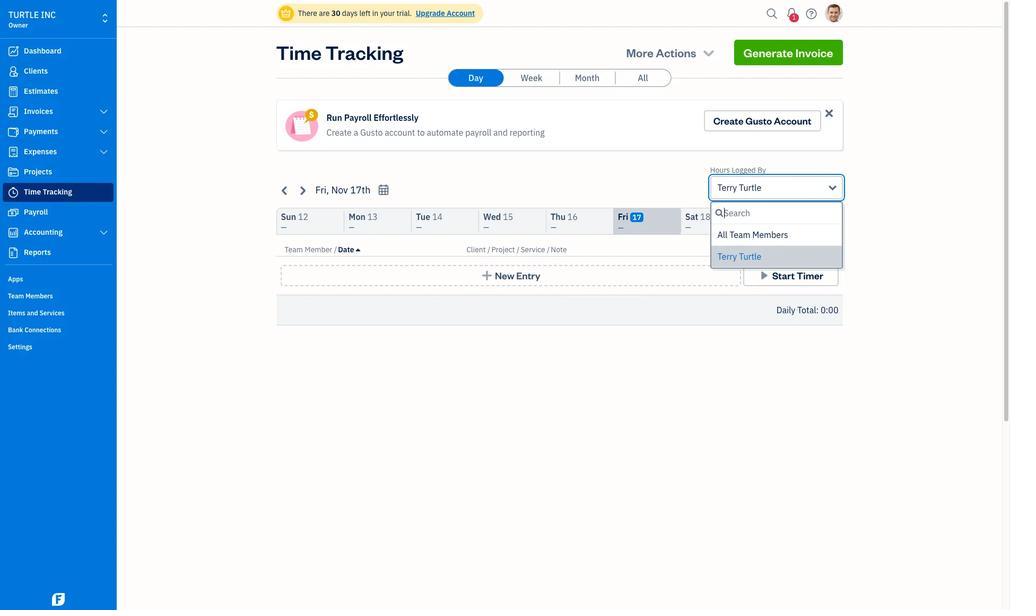 Task type: locate. For each thing, give the bounding box(es) containing it.
terry down all team members
[[718, 252, 737, 262]]

0 horizontal spatial create
[[327, 127, 352, 138]]

total : 0:00
[[793, 216, 834, 227]]

0 vertical spatial and
[[494, 127, 508, 138]]

13
[[368, 212, 378, 222]]

turtle down logged
[[739, 183, 762, 193]]

1 button
[[783, 3, 800, 24]]

— inside fri 17 —
[[618, 223, 624, 233]]

time down there
[[276, 40, 322, 65]]

note link
[[551, 245, 567, 255]]

payment image
[[7, 127, 20, 137]]

create inside run payroll effortlessly create a gusto account to automate payroll and reporting
[[327, 127, 352, 138]]

2 horizontal spatial time
[[791, 245, 807, 255]]

wed 15 —
[[483, 212, 513, 232]]

clients link
[[3, 62, 114, 81]]

sat 18 —
[[685, 212, 711, 232]]

Search search field
[[711, 207, 842, 220]]

day link
[[448, 70, 504, 86]]

0:00
[[816, 216, 834, 227], [821, 305, 839, 316]]

more actions
[[626, 45, 696, 60]]

left
[[359, 8, 371, 18]]

terry turtle inside dropdown button
[[718, 183, 762, 193]]

1 vertical spatial payroll
[[24, 207, 48, 217]]

— inside "wed 15 —"
[[483, 223, 489, 232]]

0 horizontal spatial payroll
[[24, 207, 48, 217]]

terry inside dropdown button
[[718, 183, 737, 193]]

0 horizontal spatial time tracking
[[24, 187, 72, 197]]

team
[[730, 230, 751, 240], [285, 245, 303, 255], [8, 292, 24, 300]]

create gusto account
[[714, 115, 812, 127]]

/ right client
[[488, 245, 491, 255]]

chevron large down image inside payments link
[[99, 128, 109, 136]]

1 terry from the top
[[718, 183, 737, 193]]

members
[[753, 230, 788, 240], [26, 292, 53, 300]]

automate
[[427, 127, 463, 138]]

tracking down left
[[325, 40, 403, 65]]

list box
[[711, 224, 842, 268]]

estimates link
[[3, 82, 114, 101]]

0 vertical spatial total
[[793, 216, 812, 227]]

gusto up 'by'
[[746, 115, 772, 127]]

bank connections link
[[3, 322, 114, 338]]

2 turtle from the top
[[739, 252, 762, 262]]

1 horizontal spatial tracking
[[325, 40, 403, 65]]

and inside run payroll effortlessly create a gusto account to automate payroll and reporting
[[494, 127, 508, 138]]

0 horizontal spatial and
[[27, 309, 38, 317]]

items
[[8, 309, 25, 317]]

there are 30 days left in your trial. upgrade account
[[298, 8, 475, 18]]

and right the payroll
[[494, 127, 508, 138]]

1 vertical spatial members
[[26, 292, 53, 300]]

chevrondown image
[[701, 45, 716, 60]]

2 vertical spatial time
[[791, 245, 807, 255]]

1 vertical spatial tracking
[[43, 187, 72, 197]]

start timer button
[[743, 265, 839, 287]]

chevron large down image inside invoices link
[[99, 108, 109, 116]]

to
[[417, 127, 425, 138]]

project
[[492, 245, 515, 255]]

— inside the "sat 18 —"
[[685, 223, 691, 232]]

4 / from the left
[[547, 245, 550, 255]]

1 horizontal spatial create
[[714, 115, 744, 127]]

run
[[327, 112, 342, 123]]

total
[[793, 216, 812, 227], [798, 305, 816, 316]]

1 chevron large down image from the top
[[99, 108, 109, 116]]

all link
[[616, 70, 671, 86]]

terry turtle down hours logged by on the right top
[[718, 183, 762, 193]]

gusto inside run payroll effortlessly create a gusto account to automate payroll and reporting
[[360, 127, 383, 138]]

tue 14 —
[[416, 212, 443, 232]]

money image
[[7, 207, 20, 218]]

chevron large down image
[[99, 108, 109, 116], [99, 128, 109, 136], [99, 148, 109, 157], [99, 229, 109, 237]]

turtle inside dropdown button
[[739, 183, 762, 193]]

services
[[40, 309, 65, 317]]

0 horizontal spatial time
[[24, 187, 41, 197]]

total right daily
[[798, 305, 816, 316]]

client image
[[7, 66, 20, 77]]

1 horizontal spatial payroll
[[344, 112, 372, 123]]

1 vertical spatial terry turtle
[[718, 252, 762, 262]]

turtle down all team members
[[739, 252, 762, 262]]

tracking down the projects link
[[43, 187, 72, 197]]

— for sun
[[281, 223, 287, 232]]

0 horizontal spatial account
[[447, 8, 475, 18]]

1 horizontal spatial team
[[285, 245, 303, 255]]

and
[[494, 127, 508, 138], [27, 309, 38, 317]]

chevron large down image up reports link
[[99, 229, 109, 237]]

chevron large down image for invoices
[[99, 108, 109, 116]]

items and services
[[8, 309, 65, 317]]

1 vertical spatial time
[[24, 187, 41, 197]]

: up time / status
[[812, 216, 814, 227]]

account inside button
[[774, 115, 812, 127]]

— down sun at the left
[[281, 223, 287, 232]]

1 terry turtle from the top
[[718, 183, 762, 193]]

chevron large down image up the expenses link
[[99, 128, 109, 136]]

chevron large down image for expenses
[[99, 148, 109, 157]]

freshbooks image
[[50, 594, 67, 607]]

turtle
[[739, 183, 762, 193], [739, 252, 762, 262]]

1 vertical spatial :
[[816, 305, 819, 316]]

chevron large down image inside the expenses link
[[99, 148, 109, 157]]

1 vertical spatial terry
[[718, 252, 737, 262]]

— down wed
[[483, 223, 489, 232]]

time tracking down the projects link
[[24, 187, 72, 197]]

apps
[[8, 275, 23, 283]]

1 vertical spatial gusto
[[360, 127, 383, 138]]

chevron large down image inside accounting link
[[99, 229, 109, 237]]

— inside mon 13 —
[[349, 223, 355, 232]]

0 vertical spatial create
[[714, 115, 744, 127]]

time left status
[[791, 245, 807, 255]]

reports link
[[3, 244, 114, 263]]

fri 17 —
[[618, 212, 641, 233]]

tracking inside main element
[[43, 187, 72, 197]]

terry
[[718, 183, 737, 193], [718, 252, 737, 262]]

turtle inside list box
[[739, 252, 762, 262]]

2 chevron large down image from the top
[[99, 128, 109, 136]]

0 vertical spatial terry turtle
[[718, 183, 762, 193]]

estimate image
[[7, 86, 20, 97]]

list box containing all team members
[[711, 224, 842, 268]]

are
[[319, 8, 330, 18]]

play image
[[758, 271, 771, 281]]

a
[[354, 127, 358, 138]]

month
[[575, 73, 600, 83]]

upgrade
[[416, 8, 445, 18]]

all for all
[[638, 73, 648, 83]]

clients
[[24, 66, 48, 76]]

account
[[447, 8, 475, 18], [774, 115, 812, 127]]

17th
[[350, 184, 371, 196]]

0 horizontal spatial team
[[8, 292, 24, 300]]

all for all team members
[[718, 230, 728, 240]]

0 vertical spatial time
[[276, 40, 322, 65]]

chevron large down image up the projects link
[[99, 148, 109, 157]]

: right daily
[[816, 305, 819, 316]]

1 horizontal spatial gusto
[[746, 115, 772, 127]]

team down apps on the top left of page
[[8, 292, 24, 300]]

/ left date
[[334, 245, 337, 255]]

members up items and services
[[26, 292, 53, 300]]

2 vertical spatial team
[[8, 292, 24, 300]]

dashboard
[[24, 46, 61, 56]]

0:00 down timer
[[821, 305, 839, 316]]

note
[[551, 245, 567, 255]]

1 horizontal spatial members
[[753, 230, 788, 240]]

sat
[[685, 212, 698, 222]]

and inside main element
[[27, 309, 38, 317]]

0:00 up status
[[816, 216, 834, 227]]

members inside main element
[[26, 292, 53, 300]]

client
[[467, 245, 486, 255]]

0 horizontal spatial tracking
[[43, 187, 72, 197]]

1 horizontal spatial account
[[774, 115, 812, 127]]

2 horizontal spatial team
[[730, 230, 751, 240]]

0 horizontal spatial gusto
[[360, 127, 383, 138]]

1 horizontal spatial and
[[494, 127, 508, 138]]

project image
[[7, 167, 20, 178]]

1 vertical spatial total
[[798, 305, 816, 316]]

— inside sun 12 —
[[281, 223, 287, 232]]

1 turtle from the top
[[739, 183, 762, 193]]

your
[[380, 8, 395, 18]]

create down 'run'
[[327, 127, 352, 138]]

0 vertical spatial members
[[753, 230, 788, 240]]

invoices link
[[3, 102, 114, 122]]

service
[[521, 245, 545, 255]]

1 vertical spatial and
[[27, 309, 38, 317]]

account
[[385, 127, 415, 138]]

14
[[432, 212, 443, 222]]

0 vertical spatial gusto
[[746, 115, 772, 127]]

time
[[276, 40, 322, 65], [24, 187, 41, 197], [791, 245, 807, 255]]

4 chevron large down image from the top
[[99, 229, 109, 237]]

nov
[[331, 184, 348, 196]]

fri,
[[315, 184, 329, 196]]

1 vertical spatial account
[[774, 115, 812, 127]]

0 vertical spatial time tracking
[[276, 40, 403, 65]]

members down search search box
[[753, 230, 788, 240]]

team members link
[[3, 288, 114, 304]]

3 / from the left
[[517, 245, 520, 255]]

payroll inside run payroll effortlessly create a gusto account to automate payroll and reporting
[[344, 112, 372, 123]]

tracking
[[325, 40, 403, 65], [43, 187, 72, 197]]

payroll inside the payroll link
[[24, 207, 48, 217]]

1 vertical spatial time tracking
[[24, 187, 72, 197]]

daily total : 0:00
[[777, 305, 839, 316]]

0 vertical spatial payroll
[[344, 112, 372, 123]]

gusto right a
[[360, 127, 383, 138]]

15
[[503, 212, 513, 222]]

— down mon
[[349, 223, 355, 232]]

by
[[758, 166, 766, 175]]

/ left service
[[517, 245, 520, 255]]

reporting
[[510, 127, 545, 138]]

team for team member /
[[285, 245, 303, 255]]

payroll up a
[[344, 112, 372, 123]]

0 vertical spatial team
[[730, 230, 751, 240]]

0 vertical spatial terry
[[718, 183, 737, 193]]

1 vertical spatial all
[[718, 230, 728, 240]]

1 vertical spatial turtle
[[739, 252, 762, 262]]

payroll up accounting
[[24, 207, 48, 217]]

3 chevron large down image from the top
[[99, 148, 109, 157]]

1 horizontal spatial all
[[718, 230, 728, 240]]

—
[[281, 223, 287, 232], [349, 223, 355, 232], [416, 223, 422, 232], [483, 223, 489, 232], [551, 223, 557, 232], [685, 223, 691, 232], [618, 223, 624, 233]]

create up hours at the top of page
[[714, 115, 744, 127]]

— down fri
[[618, 223, 624, 233]]

— down "thu"
[[551, 223, 557, 232]]

0 vertical spatial turtle
[[739, 183, 762, 193]]

time inside main element
[[24, 187, 41, 197]]

— down tue
[[416, 223, 422, 232]]

and right 'items'
[[27, 309, 38, 317]]

2 / from the left
[[488, 245, 491, 255]]

terry turtle down all team members
[[718, 252, 762, 262]]

account right upgrade
[[447, 8, 475, 18]]

— inside thu 16 —
[[551, 223, 557, 232]]

0 horizontal spatial members
[[26, 292, 53, 300]]

actions
[[656, 45, 696, 60]]

total up time link at the right top of the page
[[793, 216, 812, 227]]

account left close image
[[774, 115, 812, 127]]

0 vertical spatial account
[[447, 8, 475, 18]]

— down sat
[[685, 223, 691, 232]]

0 vertical spatial all
[[638, 73, 648, 83]]

caretup image
[[356, 246, 360, 254]]

bank
[[8, 326, 23, 334]]

0 horizontal spatial :
[[812, 216, 814, 227]]

0 horizontal spatial all
[[638, 73, 648, 83]]

upgrade account link
[[414, 8, 475, 18]]

/ left 'note' link
[[547, 245, 550, 255]]

hours
[[710, 166, 730, 175]]

time right the 'timer' "image"
[[24, 187, 41, 197]]

team inside main element
[[8, 292, 24, 300]]

timer image
[[7, 187, 20, 198]]

gusto
[[746, 115, 772, 127], [360, 127, 383, 138]]

all right the "sat 18 —"
[[718, 230, 728, 240]]

all
[[638, 73, 648, 83], [718, 230, 728, 240]]

effortlessly
[[374, 112, 419, 123]]

time tracking down 30
[[276, 40, 403, 65]]

— inside the tue 14 —
[[416, 223, 422, 232]]

1 vertical spatial create
[[327, 127, 352, 138]]

terry down hours at the top of page
[[718, 183, 737, 193]]

there
[[298, 8, 317, 18]]

team down search search box
[[730, 230, 751, 240]]

all down 'more'
[[638, 73, 648, 83]]

main element
[[0, 0, 143, 611]]

create
[[714, 115, 744, 127], [327, 127, 352, 138]]

1 horizontal spatial time
[[276, 40, 322, 65]]

invoice
[[796, 45, 833, 60]]

payroll
[[344, 112, 372, 123], [24, 207, 48, 217]]

1 vertical spatial team
[[285, 245, 303, 255]]

/ left status
[[809, 245, 812, 255]]

team left member
[[285, 245, 303, 255]]

chevron large down image up payments link
[[99, 108, 109, 116]]



Task type: describe. For each thing, give the bounding box(es) containing it.
next day image
[[296, 184, 309, 197]]

more
[[626, 45, 654, 60]]

create inside button
[[714, 115, 744, 127]]

reports
[[24, 248, 51, 257]]

thu
[[551, 212, 566, 222]]

2 terry from the top
[[718, 252, 737, 262]]

team for team members
[[8, 292, 24, 300]]

1 horizontal spatial :
[[816, 305, 819, 316]]

mon 13 —
[[349, 212, 378, 232]]

week link
[[504, 70, 559, 86]]

— for wed
[[483, 223, 489, 232]]

30
[[332, 8, 340, 18]]

run payroll effortlessly create a gusto account to automate payroll and reporting
[[327, 112, 545, 138]]

time tracking inside main element
[[24, 187, 72, 197]]

time / status
[[791, 245, 834, 255]]

gusto inside button
[[746, 115, 772, 127]]

fri
[[618, 212, 628, 222]]

start timer
[[772, 270, 823, 282]]

status link
[[813, 245, 834, 255]]

crown image
[[280, 8, 292, 19]]

plus image
[[481, 271, 493, 281]]

start
[[772, 270, 795, 282]]

expenses link
[[3, 143, 114, 162]]

connections
[[25, 326, 61, 334]]

apps link
[[3, 271, 114, 287]]

2 terry turtle from the top
[[718, 252, 762, 262]]

report image
[[7, 248, 20, 258]]

time link
[[791, 245, 809, 255]]

0 vertical spatial tracking
[[325, 40, 403, 65]]

previous day image
[[279, 184, 291, 197]]

generate invoice button
[[734, 40, 843, 65]]

accounting
[[24, 228, 63, 237]]

search image
[[764, 6, 781, 21]]

week
[[521, 73, 543, 83]]

settings
[[8, 343, 32, 351]]

date link
[[338, 245, 360, 255]]

invoice image
[[7, 107, 20, 117]]

create gusto account button
[[704, 110, 821, 132]]

1 vertical spatial 0:00
[[821, 305, 839, 316]]

payroll link
[[3, 203, 114, 222]]

16
[[568, 212, 578, 222]]

choose a date image
[[377, 184, 390, 196]]

chevron large down image for payments
[[99, 128, 109, 136]]

turtle
[[8, 10, 39, 20]]

team members
[[8, 292, 53, 300]]

1 horizontal spatial time tracking
[[276, 40, 403, 65]]

go to help image
[[803, 6, 820, 21]]

payroll
[[465, 127, 492, 138]]

in
[[372, 8, 378, 18]]

member
[[305, 245, 332, 255]]

time tracking link
[[3, 183, 114, 202]]

— for sat
[[685, 223, 691, 232]]

thu 16 —
[[551, 212, 578, 232]]

12
[[298, 212, 308, 222]]

daily
[[777, 305, 796, 316]]

— for tue
[[416, 223, 422, 232]]

hours logged by
[[710, 166, 766, 175]]

bank connections
[[8, 326, 61, 334]]

— for mon
[[349, 223, 355, 232]]

turtle inc owner
[[8, 10, 56, 29]]

team member /
[[285, 245, 337, 255]]

— for thu
[[551, 223, 557, 232]]

wed
[[483, 212, 501, 222]]

team inside list box
[[730, 230, 751, 240]]

payments
[[24, 127, 58, 136]]

project link
[[492, 245, 517, 255]]

month link
[[560, 70, 615, 86]]

5 / from the left
[[809, 245, 812, 255]]

inc
[[41, 10, 56, 20]]

generate
[[744, 45, 793, 60]]

sun 12 —
[[281, 212, 308, 232]]

1
[[792, 13, 796, 21]]

17
[[633, 213, 641, 222]]

new entry
[[495, 270, 541, 282]]

client / project / service / note
[[467, 245, 567, 255]]

dashboard image
[[7, 46, 20, 57]]

generate invoice
[[744, 45, 833, 60]]

new
[[495, 270, 514, 282]]

close image
[[823, 107, 835, 119]]

expenses
[[24, 147, 57, 157]]

tue
[[416, 212, 430, 222]]

expense image
[[7, 147, 20, 158]]

0 vertical spatial 0:00
[[816, 216, 834, 227]]

more actions button
[[617, 40, 726, 65]]

chart image
[[7, 228, 20, 238]]

estimates
[[24, 86, 58, 96]]

dashboard link
[[3, 42, 114, 61]]

invoices
[[24, 107, 53, 116]]

18
[[700, 212, 711, 222]]

1 / from the left
[[334, 245, 337, 255]]

sun
[[281, 212, 296, 222]]

— for fri
[[618, 223, 624, 233]]

days
[[342, 8, 358, 18]]

terry turtle button
[[710, 176, 843, 200]]

entry
[[516, 270, 541, 282]]

0 vertical spatial :
[[812, 216, 814, 227]]

day
[[469, 73, 483, 83]]

service link
[[521, 245, 547, 255]]

trial.
[[397, 8, 412, 18]]

status
[[813, 245, 834, 255]]

timer
[[797, 270, 823, 282]]

mon
[[349, 212, 366, 222]]

owner
[[8, 21, 28, 29]]

chevron large down image for accounting
[[99, 229, 109, 237]]

accounting link
[[3, 223, 114, 242]]



Task type: vqa. For each thing, say whether or not it's contained in the screenshot.
'in'
yes



